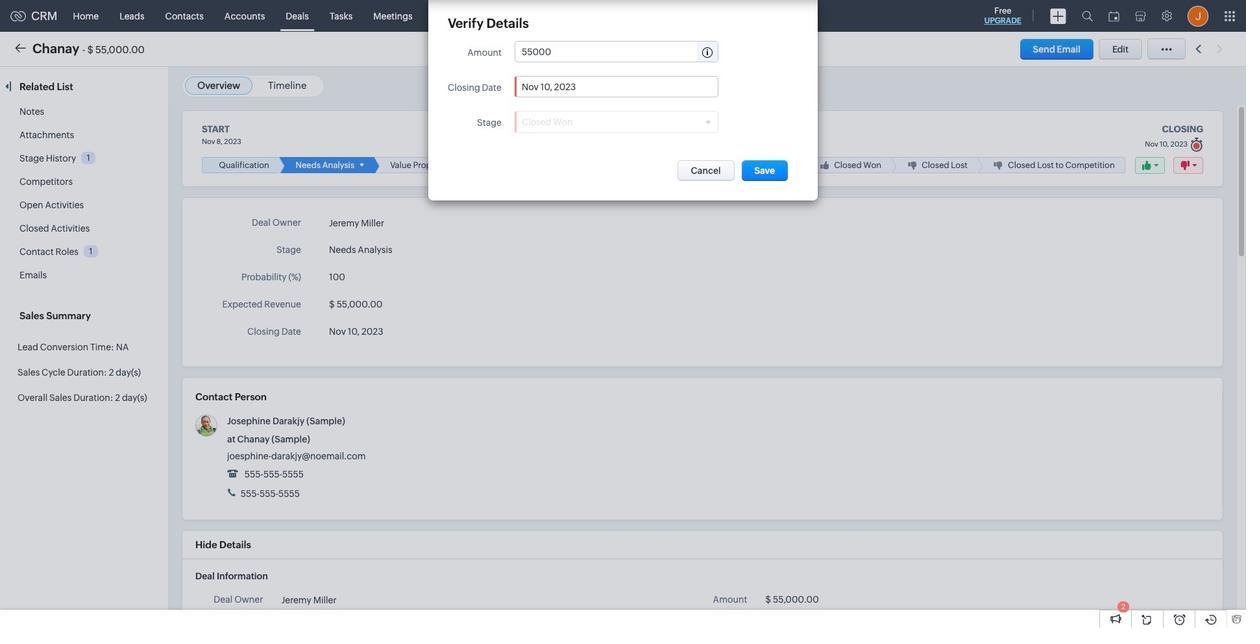 Task type: vqa. For each thing, say whether or not it's contained in the screenshot.
mmm d, yyyy TEXT BOX
yes



Task type: locate. For each thing, give the bounding box(es) containing it.
None text field
[[522, 46, 641, 57]]

previous record image
[[1196, 45, 1201, 53]]

None button
[[677, 160, 735, 181], [742, 160, 788, 181], [677, 160, 735, 181], [742, 160, 788, 181]]

calendar image
[[1109, 11, 1120, 21]]

mmm d, yyyy text field
[[522, 81, 683, 92]]



Task type: describe. For each thing, give the bounding box(es) containing it.
create menu element
[[1042, 0, 1074, 31]]

create menu image
[[1050, 8, 1066, 24]]

logo image
[[10, 11, 26, 21]]



